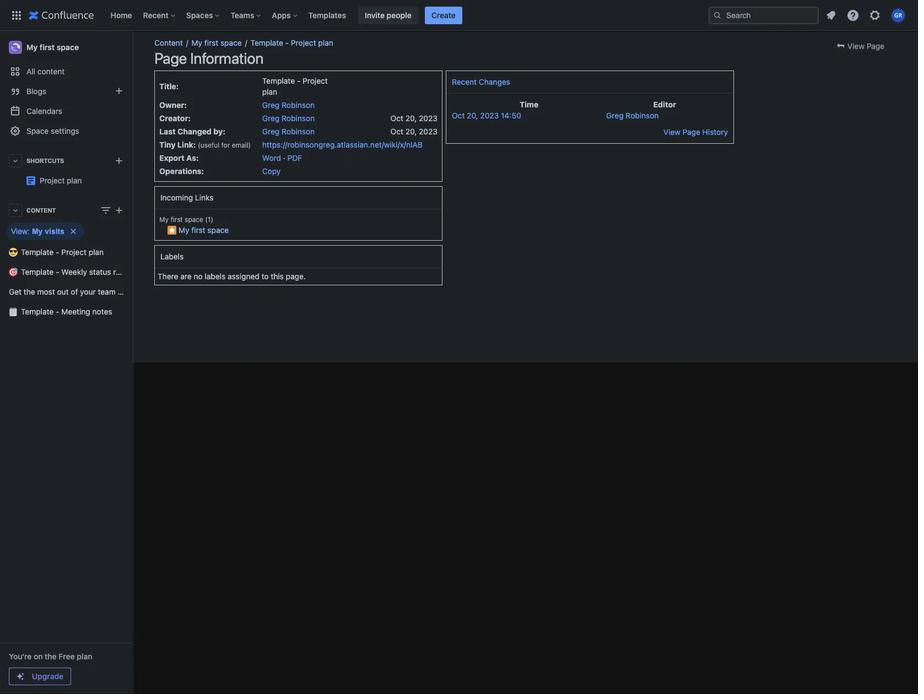 Task type: locate. For each thing, give the bounding box(es) containing it.
first
[[204, 38, 218, 47], [40, 42, 55, 52], [171, 216, 183, 224], [191, 226, 205, 235]]

20,
[[467, 111, 478, 120], [406, 114, 417, 123], [406, 127, 417, 136]]

copy link
[[262, 167, 281, 176]]

project plan down shortcuts dropdown button
[[40, 176, 82, 185]]

create a page image
[[112, 204, 126, 217]]

free
[[59, 652, 75, 662]]

project plan link up change view icon
[[4, 171, 170, 191]]

create link
[[425, 6, 463, 24]]

clear view image
[[67, 225, 80, 238]]

0 vertical spatial template - project plan
[[251, 38, 333, 47]]

page down settings icon
[[867, 41, 885, 51]]

templates link
[[305, 6, 350, 24]]

recent up content link
[[143, 10, 169, 20]]

my first space inside space element
[[26, 42, 79, 52]]

invite people
[[365, 10, 412, 20]]

space left (1)
[[185, 216, 203, 224]]

content
[[154, 38, 183, 47], [26, 207, 56, 214]]

space down report
[[118, 287, 139, 297]]

title:
[[159, 82, 179, 91]]

space inside my first space link
[[57, 42, 79, 52]]

my first space up page information
[[192, 38, 242, 47]]

content inside dropdown button
[[26, 207, 56, 214]]

help icon image
[[847, 9, 860, 22]]

most
[[37, 287, 55, 297]]

spaces button
[[183, 6, 224, 24]]

robinson
[[282, 100, 315, 110], [626, 111, 659, 120], [282, 114, 315, 123], [282, 127, 315, 136]]

recent left changes
[[452, 77, 477, 87]]

1 vertical spatial oct 20, 2023
[[391, 127, 438, 136]]

0 horizontal spatial the
[[24, 287, 35, 297]]

information
[[190, 49, 264, 67]]

my right view:
[[32, 227, 43, 236]]

content link
[[154, 38, 183, 47]]

recent for recent changes
[[452, 77, 477, 87]]

oct 20, 2023
[[391, 114, 438, 123], [391, 127, 438, 136]]

20, for last changed by:
[[406, 127, 417, 136]]

appswitcher icon image
[[10, 9, 23, 22]]

0 vertical spatial view
[[848, 41, 865, 51]]

notification icon image
[[825, 9, 838, 22]]

confluence image
[[29, 9, 94, 22], [29, 9, 94, 22]]

plan inside template - project plan
[[262, 87, 277, 96]]

on
[[34, 652, 43, 662]]

0 vertical spatial the
[[24, 287, 35, 297]]

0 vertical spatial template - project plan link
[[251, 38, 333, 47]]

template - project plan link up weekly
[[4, 243, 128, 262]]

template - project plan image
[[26, 176, 35, 185]]

template - project plan inside space element
[[21, 248, 104, 257]]

1 vertical spatial content
[[26, 207, 56, 214]]

:sunglasses: image
[[9, 248, 18, 257], [9, 248, 18, 257]]

space settings link
[[4, 121, 128, 141]]

·
[[283, 153, 286, 163]]

0 horizontal spatial content
[[26, 207, 56, 214]]

template - meeting notes
[[21, 307, 112, 316]]

greg robinson for creator:
[[262, 114, 315, 123]]

my up all
[[26, 42, 38, 52]]

recent inside dropdown button
[[143, 10, 169, 20]]

space inside get the most out of your team space link
[[118, 287, 139, 297]]

recent
[[143, 10, 169, 20], [452, 77, 477, 87]]

template - weekly status report link
[[4, 262, 135, 282]]

plan up status
[[89, 248, 104, 257]]

space up "information"
[[221, 38, 242, 47]]

template - meeting notes link
[[4, 302, 128, 322]]

page down content link
[[154, 49, 187, 67]]

:notepad_spiral: image
[[9, 308, 18, 316], [9, 308, 18, 316]]

greg robinson link
[[262, 100, 315, 110], [607, 111, 659, 120], [262, 114, 315, 123], [262, 127, 315, 136]]

blogs
[[26, 87, 46, 96]]

space
[[221, 38, 242, 47], [57, 42, 79, 52], [185, 216, 203, 224], [208, 226, 229, 235], [118, 287, 139, 297]]

export
[[159, 153, 185, 163]]

2 vertical spatial template - project plan
[[21, 248, 104, 257]]

change view image
[[99, 204, 112, 217]]

1 horizontal spatial recent
[[452, 77, 477, 87]]

content down recent dropdown button
[[154, 38, 183, 47]]

oct 20, 2023 for last changed by:
[[391, 127, 438, 136]]

the right on
[[45, 652, 57, 662]]

0 vertical spatial oct 20, 2023
[[391, 114, 438, 123]]

greg for creator:
[[262, 114, 280, 123]]

my down "incoming"
[[159, 216, 169, 224]]

view:
[[11, 227, 30, 236]]

last
[[159, 127, 176, 136]]

spaces
[[186, 10, 213, 20]]

plan down templates link
[[318, 38, 333, 47]]

greg robinson
[[262, 100, 315, 110], [607, 111, 659, 120], [262, 114, 315, 123], [262, 127, 315, 136]]

template - project plan
[[251, 38, 333, 47], [262, 76, 328, 96], [21, 248, 104, 257]]

1 horizontal spatial view
[[848, 41, 865, 51]]

search image
[[713, 11, 722, 20]]

my
[[192, 38, 202, 47], [26, 42, 38, 52], [159, 216, 169, 224], [179, 226, 189, 235], [32, 227, 43, 236]]

project plan down the export
[[128, 171, 170, 181]]

there are no labels assigned to this page.
[[158, 272, 306, 281]]

2 horizontal spatial page
[[867, 41, 885, 51]]

labels
[[160, 252, 184, 261]]

1 horizontal spatial template - project plan link
[[251, 38, 333, 47]]

owner:
[[159, 100, 187, 110]]

global element
[[7, 0, 707, 31]]

space settings
[[26, 126, 79, 136]]

my first space
[[192, 38, 242, 47], [26, 42, 79, 52], [179, 226, 229, 235]]

0 horizontal spatial project plan
[[40, 176, 82, 185]]

my first space down (1)
[[179, 226, 229, 235]]

teams button
[[227, 6, 265, 24]]

project
[[291, 38, 316, 47], [303, 76, 328, 85], [128, 171, 153, 181], [40, 176, 65, 185], [61, 248, 87, 257]]

oct 20, 2023 14:50
[[452, 111, 521, 120]]

template
[[251, 38, 283, 47], [262, 76, 295, 85], [21, 248, 54, 257], [21, 267, 54, 277], [21, 307, 54, 316]]

1 horizontal spatial page
[[683, 127, 701, 137]]

assigned
[[228, 272, 260, 281]]

2023
[[480, 111, 499, 120], [419, 114, 438, 123], [419, 127, 438, 136]]

first up page information
[[204, 38, 218, 47]]

0 horizontal spatial view
[[664, 127, 681, 137]]

upgrade
[[32, 672, 63, 681]]

template - project plan link down apps "popup button"
[[251, 38, 333, 47]]

2023 for creator:
[[419, 114, 438, 123]]

pdf link
[[288, 153, 302, 163]]

your
[[80, 287, 96, 297]]

robinson for creator:
[[282, 114, 315, 123]]

view right "small" icon
[[848, 41, 865, 51]]

greg robinson for owner:
[[262, 100, 315, 110]]

greg for owner:
[[262, 100, 280, 110]]

copy
[[262, 167, 281, 176]]

plan
[[318, 38, 333, 47], [262, 87, 277, 96], [155, 171, 170, 181], [67, 176, 82, 185], [89, 248, 104, 257], [77, 652, 92, 662]]

blogs link
[[4, 82, 128, 101]]

my first space link up page information
[[192, 38, 242, 47]]

template - project plan link inside space element
[[4, 243, 128, 262]]

greg robinson link for owner:
[[262, 100, 315, 110]]

first up all content
[[40, 42, 55, 52]]

2 oct 20, 2023 from the top
[[391, 127, 438, 136]]

0 horizontal spatial template - project plan link
[[4, 243, 128, 262]]

https://robinsongreg.atlassian.net/wiki/x/niab
[[262, 140, 423, 149]]

first inside space element
[[40, 42, 55, 52]]

the
[[24, 287, 35, 297], [45, 652, 57, 662]]

1 horizontal spatial the
[[45, 652, 57, 662]]

page
[[867, 41, 885, 51], [154, 49, 187, 67], [683, 127, 701, 137]]

get the most out of your team space
[[9, 287, 139, 297]]

email)
[[232, 141, 251, 149]]

first down "incoming"
[[171, 216, 183, 224]]

1 oct 20, 2023 from the top
[[391, 114, 438, 123]]

calendars
[[26, 106, 62, 116]]

space down (1)
[[208, 226, 229, 235]]

changed
[[178, 127, 212, 136]]

my first space up "content"
[[26, 42, 79, 52]]

plan down "information"
[[262, 87, 277, 96]]

1 vertical spatial template - project plan link
[[4, 243, 128, 262]]

1 vertical spatial recent
[[452, 77, 477, 87]]

1 vertical spatial view
[[664, 127, 681, 137]]

plan down shortcuts dropdown button
[[67, 176, 82, 185]]

by:
[[214, 127, 225, 136]]

1 horizontal spatial content
[[154, 38, 183, 47]]

0 horizontal spatial recent
[[143, 10, 169, 20]]

this
[[271, 272, 284, 281]]

project plan
[[128, 171, 170, 181], [40, 176, 82, 185]]

space up all content link
[[57, 42, 79, 52]]

greg robinson link for last changed by:
[[262, 127, 315, 136]]

greg robinson link for creator:
[[262, 114, 315, 123]]

20, for creator:
[[406, 114, 417, 123]]

view down editor on the top of the page
[[664, 127, 681, 137]]

small image
[[837, 41, 846, 50]]

greg for last changed by:
[[262, 127, 280, 136]]

page left history
[[683, 127, 701, 137]]

the right get
[[24, 287, 35, 297]]

view page link
[[831, 38, 891, 55]]

0 horizontal spatial page
[[154, 49, 187, 67]]

content up "view: my visits"
[[26, 207, 56, 214]]

0 vertical spatial recent
[[143, 10, 169, 20]]

:dart: image
[[9, 268, 18, 277]]

view
[[848, 41, 865, 51], [664, 127, 681, 137]]

incoming
[[160, 193, 193, 202]]

greg
[[262, 100, 280, 110], [607, 111, 624, 120], [262, 114, 280, 123], [262, 127, 280, 136]]

banner
[[0, 0, 919, 31]]



Task type: describe. For each thing, give the bounding box(es) containing it.
space
[[26, 126, 49, 136]]

view page history
[[664, 127, 728, 137]]

greg robinson for last changed by:
[[262, 127, 315, 136]]

recent changes
[[452, 77, 510, 87]]

1 vertical spatial the
[[45, 652, 57, 662]]

status
[[89, 267, 111, 277]]

my first space for my first space link underneath (1)
[[179, 226, 229, 235]]

meeting
[[61, 307, 90, 316]]

pdf
[[288, 153, 302, 163]]

get the most out of your team space link
[[4, 282, 139, 302]]

time
[[520, 100, 539, 109]]

are
[[180, 272, 192, 281]]

view for view page history
[[664, 127, 681, 137]]

weekly
[[61, 267, 87, 277]]

shortcuts button
[[4, 151, 128, 171]]

upgrade button
[[9, 669, 71, 685]]

changes
[[479, 77, 510, 87]]

team
[[98, 287, 116, 297]]

calendars link
[[4, 101, 128, 121]]

space element
[[0, 31, 170, 695]]

operations:
[[159, 167, 204, 176]]

teams
[[231, 10, 254, 20]]

invite
[[365, 10, 385, 20]]

word · pdf
[[262, 153, 302, 163]]

home link
[[107, 6, 135, 24]]

word link
[[262, 153, 281, 163]]

apps
[[272, 10, 291, 20]]

robinson for last changed by:
[[282, 127, 315, 136]]

home
[[111, 10, 132, 20]]

view page
[[846, 41, 885, 51]]

you're on the free plan
[[9, 652, 92, 662]]

my first space link up all content link
[[4, 36, 128, 58]]

oct 20, 2023 for creator:
[[391, 114, 438, 123]]

(useful
[[198, 141, 220, 149]]

my first space (1)
[[159, 216, 213, 224]]

word
[[262, 153, 281, 163]]

1 horizontal spatial project plan
[[128, 171, 170, 181]]

:dart: image
[[9, 268, 18, 277]]

link:
[[177, 140, 196, 149]]

links
[[195, 193, 214, 202]]

Search field
[[709, 6, 819, 24]]

no
[[194, 272, 203, 281]]

template - weekly status report
[[21, 267, 135, 277]]

page information
[[154, 49, 264, 67]]

recent button
[[140, 6, 180, 24]]

all
[[26, 67, 35, 76]]

out
[[57, 287, 69, 297]]

project plan link down shortcuts dropdown button
[[40, 176, 82, 185]]

history
[[703, 127, 728, 137]]

page for view page history
[[683, 127, 701, 137]]

https://robinsongreg.atlassian.net/wiki/x/niab link
[[262, 140, 423, 149]]

my first space for my first space link on top of page information
[[192, 38, 242, 47]]

view for view page
[[848, 41, 865, 51]]

14:50
[[501, 111, 521, 120]]

editor
[[654, 100, 677, 109]]

apps button
[[269, 6, 302, 24]]

visits
[[45, 227, 65, 236]]

banner containing home
[[0, 0, 919, 31]]

content
[[37, 67, 65, 76]]

create a blog image
[[112, 84, 126, 98]]

2023 for last changed by:
[[419, 127, 438, 136]]

of
[[71, 287, 78, 297]]

report
[[113, 267, 135, 277]]

plan right the free
[[77, 652, 92, 662]]

oct for creator:
[[391, 114, 404, 123]]

last changed by:
[[159, 127, 225, 136]]

for
[[221, 141, 230, 149]]

settings icon image
[[869, 9, 882, 22]]

add shortcut image
[[112, 154, 126, 168]]

all content
[[26, 67, 65, 76]]

you're
[[9, 652, 32, 662]]

page.
[[286, 272, 306, 281]]

as:
[[186, 153, 199, 163]]

tiny link: (useful for email)
[[159, 140, 251, 149]]

oct 20, 2023 14:50 link
[[452, 111, 521, 120]]

content button
[[4, 201, 128, 221]]

1 vertical spatial template - project plan
[[262, 76, 328, 96]]

templates
[[309, 10, 346, 20]]

my first space link down (1)
[[179, 226, 229, 235]]

first down (1)
[[191, 226, 205, 235]]

incoming links
[[160, 193, 214, 202]]

settings
[[51, 126, 79, 136]]

tiny
[[159, 140, 176, 149]]

0 vertical spatial content
[[154, 38, 183, 47]]

shortcuts
[[26, 158, 64, 164]]

view: my visits
[[11, 227, 65, 236]]

export as:
[[159, 153, 199, 163]]

to
[[262, 272, 269, 281]]

invite people button
[[358, 6, 418, 24]]

oct for last changed by:
[[391, 127, 404, 136]]

view page history link
[[664, 127, 728, 137]]

collapse sidebar image
[[120, 36, 144, 58]]

creator:
[[159, 114, 191, 123]]

all content link
[[4, 62, 128, 82]]

create
[[432, 10, 456, 20]]

notes
[[92, 307, 112, 316]]

my up page information
[[192, 38, 202, 47]]

my down my first space (1)
[[179, 226, 189, 235]]

recent for recent
[[143, 10, 169, 20]]

(1)
[[205, 216, 213, 224]]

premium image
[[16, 673, 25, 681]]

recent changes link
[[452, 77, 510, 87]]

plan down the export
[[155, 171, 170, 181]]

robinson for owner:
[[282, 100, 315, 110]]

page for view page
[[867, 41, 885, 51]]



Task type: vqa. For each thing, say whether or not it's contained in the screenshot.
Oct
yes



